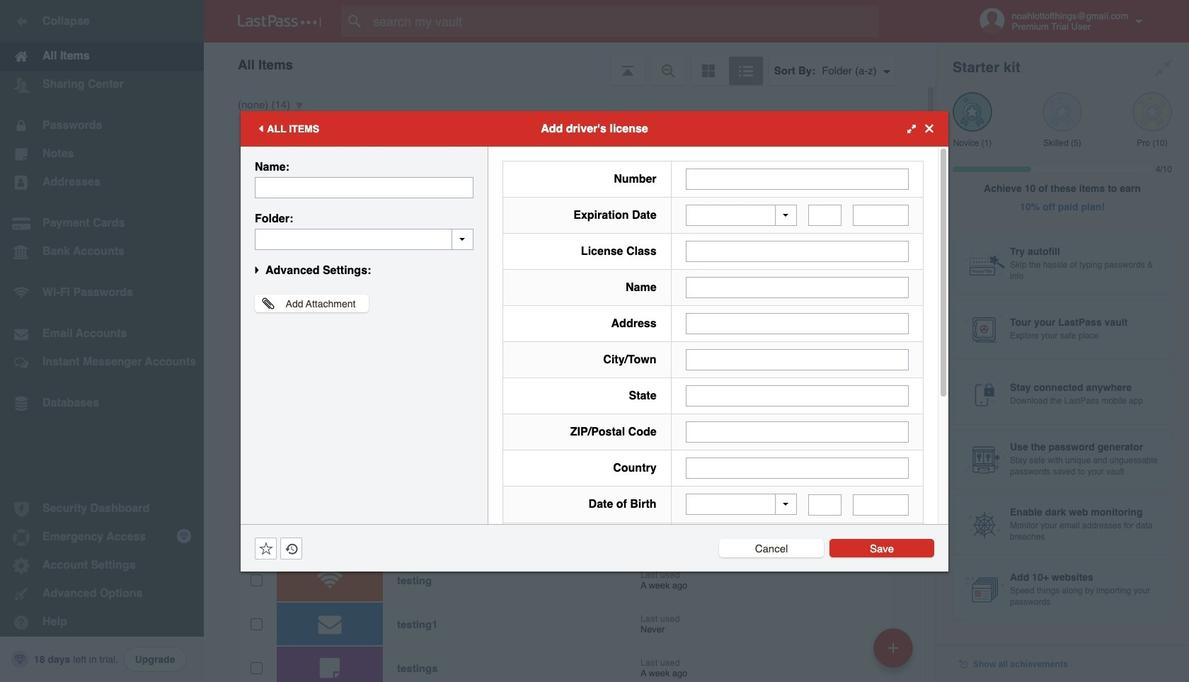 Task type: vqa. For each thing, say whether or not it's contained in the screenshot.
caret right icon
no



Task type: describe. For each thing, give the bounding box(es) containing it.
Search search field
[[341, 6, 907, 37]]

new item navigation
[[869, 624, 922, 682]]

lastpass image
[[238, 15, 322, 28]]

vault options navigation
[[204, 42, 936, 85]]



Task type: locate. For each thing, give the bounding box(es) containing it.
main navigation navigation
[[0, 0, 204, 682]]

None text field
[[255, 177, 474, 198], [854, 205, 909, 226], [255, 228, 474, 250], [686, 277, 909, 298], [686, 385, 909, 407], [686, 421, 909, 443], [686, 458, 909, 479], [809, 494, 842, 515], [255, 177, 474, 198], [854, 205, 909, 226], [255, 228, 474, 250], [686, 277, 909, 298], [686, 385, 909, 407], [686, 421, 909, 443], [686, 458, 909, 479], [809, 494, 842, 515]]

search my vault text field
[[341, 6, 907, 37]]

dialog
[[241, 111, 949, 682]]

None text field
[[686, 168, 909, 189], [809, 205, 842, 226], [686, 241, 909, 262], [686, 313, 909, 334], [686, 349, 909, 370], [854, 494, 909, 515], [686, 168, 909, 189], [809, 205, 842, 226], [686, 241, 909, 262], [686, 313, 909, 334], [686, 349, 909, 370], [854, 494, 909, 515]]

new item image
[[889, 643, 899, 653]]



